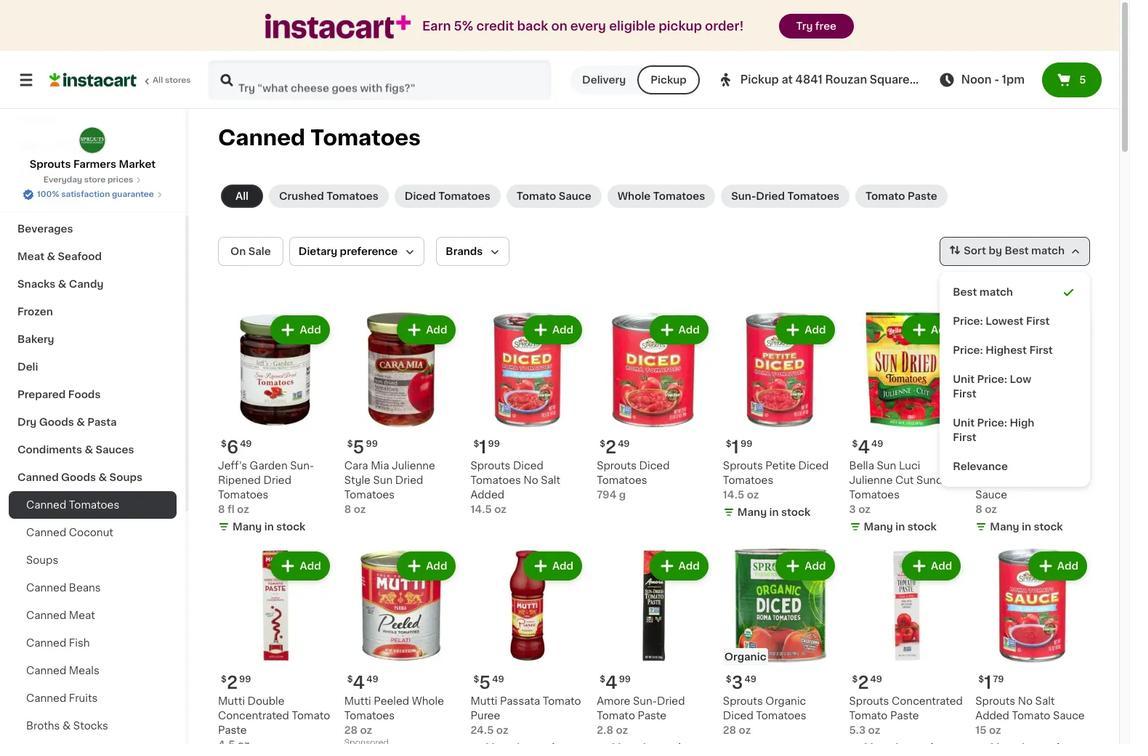 Task type: locate. For each thing, give the bounding box(es) containing it.
canned up broths
[[26, 693, 66, 703]]

mutti down "$ 2 99"
[[218, 696, 245, 707]]

add button for mutti passata tomato puree
[[525, 553, 581, 579]]

2 vertical spatial sauce
[[1053, 711, 1085, 721]]

$ inside $ 3 49
[[726, 675, 732, 684]]

pickup inside pickup at 4841 rouzan square ave popup button
[[740, 74, 779, 85]]

1 28 from the left
[[344, 726, 358, 736]]

6
[[227, 439, 238, 455]]

mutti inside mutti passata tomato puree 24.5 oz
[[470, 696, 497, 707]]

farmers
[[73, 159, 116, 169]]

1 horizontal spatial $ 4 49
[[852, 439, 883, 455]]

0 vertical spatial sauce
[[559, 191, 591, 201]]

1 horizontal spatial match
[[1031, 246, 1065, 256]]

2 vertical spatial no
[[1018, 696, 1033, 707]]

1 for sprouts no salt added tomato sauce
[[984, 675, 992, 691]]

sponsored badge image
[[344, 739, 388, 744]]

1 horizontal spatial canned tomatoes
[[218, 127, 421, 148]]

on
[[551, 20, 567, 32]]

add button for sprouts diced tomatoes
[[651, 317, 707, 343]]

2 vertical spatial 5
[[479, 675, 491, 691]]

28 inside mutti peeled whole tomatoes 28 oz
[[344, 726, 358, 736]]

0 horizontal spatial 8
[[218, 504, 225, 514]]

$ inside $ 6 49
[[221, 439, 227, 448]]

1 horizontal spatial sun-
[[633, 696, 657, 707]]

49 inside $ 3 49
[[745, 675, 756, 684]]

$
[[221, 439, 227, 448], [600, 439, 605, 448], [347, 439, 353, 448], [473, 439, 479, 448], [726, 439, 732, 448], [852, 439, 858, 448], [221, 675, 227, 684], [600, 675, 605, 684], [347, 675, 353, 684], [473, 675, 479, 684], [726, 675, 732, 684], [852, 675, 858, 684], [978, 675, 984, 684]]

dried inside amore sun-dried tomato paste 2.8 oz
[[657, 696, 685, 707]]

1 vertical spatial best match
[[953, 287, 1013, 297]]

1 vertical spatial unit
[[953, 418, 975, 428]]

soups up the canned beans
[[26, 555, 58, 565]]

best right "by"
[[1005, 246, 1029, 256]]

99 inside $ 4 99
[[619, 675, 631, 684]]

all left stores
[[153, 76, 163, 84]]

1 vertical spatial best
[[953, 287, 977, 297]]

add button for sprouts concentrated tomato paste
[[903, 553, 959, 579]]

& for stocks
[[62, 721, 71, 731]]

mutti up puree
[[470, 696, 497, 707]]

sauce inside the tomato sauce link
[[559, 191, 591, 201]]

stock down sprouts no salt added roma tomato sauce 8 oz on the bottom right
[[1034, 522, 1063, 532]]

sprouts for sprouts no salt added roma tomato sauce 8 oz
[[975, 461, 1015, 471]]

$ 4 49 for bella sun luci julienne cut sundried tomatoes
[[852, 439, 883, 455]]

price: left high
[[977, 418, 1007, 428]]

14.5
[[723, 490, 744, 500], [470, 504, 492, 514]]

$ 4 49 up the bella
[[852, 439, 883, 455]]

unit price: low first option
[[946, 365, 1084, 408]]

1 vertical spatial sun-
[[290, 461, 314, 471]]

sundried
[[916, 475, 962, 485]]

$ inside $ 4 99
[[600, 675, 605, 684]]

crushed tomatoes link
[[269, 185, 389, 208]]

1 horizontal spatial 28
[[723, 726, 736, 736]]

4 for bella
[[858, 439, 870, 455]]

canned fish link
[[9, 629, 177, 657]]

julienne down the bella
[[849, 475, 893, 485]]

product group
[[218, 312, 333, 537], [344, 312, 459, 516], [470, 312, 585, 516], [597, 312, 711, 502], [723, 312, 838, 522], [849, 312, 964, 537], [975, 312, 1090, 537], [218, 548, 333, 744], [344, 548, 459, 744], [470, 548, 585, 744], [597, 548, 711, 744], [723, 548, 838, 738], [849, 548, 964, 744], [975, 548, 1090, 744]]

1 horizontal spatial julienne
[[849, 475, 893, 485]]

1 unit from the top
[[953, 374, 975, 384]]

salt inside the sprouts no salt added tomato sauce 15 oz
[[1035, 696, 1055, 707]]

4 up mutti peeled whole tomatoes 28 oz
[[353, 675, 365, 691]]

0 horizontal spatial mutti
[[218, 696, 245, 707]]

1 horizontal spatial 4
[[605, 675, 617, 691]]

brands inside brands dropdown button
[[446, 246, 483, 257]]

1 horizontal spatial 2
[[605, 439, 616, 455]]

dietary preference button
[[289, 237, 425, 266]]

tomato sauce
[[516, 191, 591, 201]]

in down sprouts petite diced tomatoes 14.5 oz
[[769, 507, 779, 517]]

goods inside dry goods & pasta link
[[39, 417, 74, 427]]

credit
[[476, 20, 514, 32]]

-
[[994, 74, 999, 85]]

8 left fl
[[218, 504, 225, 514]]

1 horizontal spatial concentrated
[[892, 696, 963, 707]]

product group containing 3
[[723, 548, 838, 738]]

in for 1
[[769, 507, 779, 517]]

sprouts no salt added roma tomato sauce 8 oz
[[975, 461, 1083, 514]]

0 horizontal spatial 14.5
[[470, 504, 492, 514]]

1 vertical spatial $ 2 49
[[852, 675, 882, 691]]

2 horizontal spatial sun-
[[731, 191, 756, 201]]

0 horizontal spatial 3
[[732, 675, 743, 691]]

pickup left at
[[740, 74, 779, 85]]

1 $ 1 99 from the left
[[473, 439, 500, 455]]

49 inside $ 6 49
[[240, 439, 252, 448]]

8 inside sprouts no salt added roma tomato sauce 8 oz
[[975, 504, 982, 514]]

stock down jeff's garden sun- ripened dried tomatoes 8 fl oz
[[276, 522, 305, 532]]

2 horizontal spatial mutti
[[470, 696, 497, 707]]

delivery
[[582, 75, 626, 85]]

sprouts for sprouts organic diced tomatoes 28 oz
[[723, 696, 763, 707]]

canned for canned fruits link
[[26, 693, 66, 703]]

goods for canned
[[61, 472, 96, 483]]

99 up double
[[239, 675, 251, 684]]

all stores link
[[49, 60, 192, 100]]

roma
[[1012, 475, 1042, 485]]

& for sauces
[[85, 445, 93, 455]]

4 for amore
[[605, 675, 617, 691]]

best match option
[[946, 278, 1084, 307]]

oz inside jeff's garden sun- ripened dried tomatoes 8 fl oz
[[237, 504, 249, 514]]

peeled
[[374, 696, 409, 707]]

$ for mutti peeled whole tomatoes
[[347, 675, 353, 684]]

0 vertical spatial 3
[[849, 504, 856, 514]]

28 for 4
[[344, 726, 358, 736]]

2 horizontal spatial 5
[[1079, 75, 1086, 85]]

1 horizontal spatial 3
[[849, 504, 856, 514]]

sprouts for sprouts diced tomatoes 794 g
[[597, 461, 637, 471]]

add button
[[272, 317, 328, 343], [398, 317, 454, 343], [525, 317, 581, 343], [651, 317, 707, 343], [777, 317, 833, 343], [903, 317, 959, 343], [272, 553, 328, 579], [398, 553, 454, 579], [525, 553, 581, 579], [651, 553, 707, 579], [777, 553, 833, 579], [903, 553, 959, 579], [1030, 553, 1086, 579]]

best match up price: lowest first
[[953, 287, 1013, 297]]

pickup at 4841 rouzan square ave button
[[717, 60, 933, 100]]

meat up the snacks
[[17, 251, 44, 262]]

price: left highest
[[953, 345, 983, 355]]

$ for sprouts diced tomatoes no salt added
[[473, 439, 479, 448]]

1 horizontal spatial 1
[[732, 439, 739, 455]]

1 horizontal spatial whole
[[617, 191, 651, 201]]

0 horizontal spatial sun
[[373, 475, 393, 485]]

0 horizontal spatial $ 4 49
[[347, 675, 378, 691]]

stock
[[781, 507, 810, 517], [276, 522, 305, 532], [907, 522, 937, 532], [1034, 522, 1063, 532]]

price: highest first option
[[946, 336, 1084, 365]]

first
[[1026, 316, 1050, 326], [1029, 345, 1053, 355], [953, 389, 976, 399], [953, 432, 976, 443]]

1 vertical spatial goods
[[61, 472, 96, 483]]

tomatoes inside sprouts organic diced tomatoes 28 oz
[[756, 711, 806, 721]]

0 vertical spatial julienne
[[392, 461, 435, 471]]

49 for mutti peeled whole tomatoes
[[366, 675, 378, 684]]

$ up puree
[[473, 675, 479, 684]]

added inside sprouts no salt added roma tomato sauce 8 oz
[[975, 475, 1009, 485]]

$ 1 99 up sprouts petite diced tomatoes 14.5 oz
[[726, 439, 752, 455]]

sauces
[[96, 445, 134, 455]]

dry goods & pasta link
[[9, 408, 177, 436]]

0 vertical spatial unit
[[953, 374, 975, 384]]

soups
[[109, 472, 142, 483], [26, 555, 58, 565]]

sprouts inside the sprouts no salt added tomato sauce 15 oz
[[975, 696, 1015, 707]]

paste inside amore sun-dried tomato paste 2.8 oz
[[638, 711, 666, 721]]

1 vertical spatial concentrated
[[218, 711, 289, 721]]

sprouts inside sprouts diced tomatoes 794 g
[[597, 461, 637, 471]]

sun left luci
[[877, 461, 896, 471]]

price: lowest first option
[[946, 307, 1084, 336]]

many in stock for 1
[[737, 507, 810, 517]]

$ up sprouts diced tomatoes 794 g
[[600, 439, 605, 448]]

2 up 5.3
[[858, 675, 869, 691]]

1 for sprouts petite diced tomatoes
[[732, 439, 739, 455]]

0 horizontal spatial pickup
[[651, 75, 687, 85]]

broths & stocks link
[[9, 712, 177, 740]]

first right highest
[[1029, 345, 1053, 355]]

beverages
[[17, 224, 73, 234]]

many in stock for 6
[[233, 522, 305, 532]]

sprouts inside sprouts diced tomatoes no salt added 14.5 oz
[[470, 461, 510, 471]]

sprouts diced tomatoes 794 g
[[597, 461, 670, 500]]

5 up cara
[[353, 439, 364, 455]]

pickup for pickup at 4841 rouzan square ave
[[740, 74, 779, 85]]

0 horizontal spatial best
[[953, 287, 977, 297]]

candy
[[69, 279, 104, 289]]

earn
[[422, 20, 451, 32]]

2 vertical spatial added
[[975, 711, 1009, 721]]

1 vertical spatial 14.5
[[470, 504, 492, 514]]

match right "by"
[[1031, 246, 1065, 256]]

pasta
[[87, 417, 117, 427]]

diced inside sprouts petite diced tomatoes 14.5 oz
[[798, 461, 829, 471]]

tomato inside the sprouts no salt added tomato sauce 15 oz
[[1012, 711, 1050, 721]]

whole tomatoes
[[617, 191, 705, 201]]

first up unit price: high first
[[953, 389, 976, 399]]

express icon image
[[265, 14, 411, 38]]

24.5
[[470, 726, 494, 736]]

tomatoes inside sprouts diced tomatoes 794 g
[[597, 475, 647, 485]]

brands down diced tomatoes link
[[446, 246, 483, 257]]

2 unit from the top
[[953, 418, 975, 428]]

49 for sprouts organic diced tomatoes
[[745, 675, 756, 684]]

order!
[[705, 20, 744, 32]]

0 vertical spatial sun-
[[731, 191, 756, 201]]

0 vertical spatial $ 4 49
[[852, 439, 883, 455]]

sauce
[[559, 191, 591, 201], [975, 490, 1007, 500], [1053, 711, 1085, 721]]

28
[[344, 726, 358, 736], [723, 726, 736, 736]]

pickup
[[740, 74, 779, 85], [651, 75, 687, 85]]

pickup inside 'pickup' button
[[651, 75, 687, 85]]

0 vertical spatial canned tomatoes
[[218, 127, 421, 148]]

diced tomatoes link
[[394, 185, 500, 208]]

oz inside sprouts no salt added roma tomato sauce 8 oz
[[985, 504, 997, 514]]

0 vertical spatial 5
[[1079, 75, 1086, 85]]

100%
[[37, 190, 59, 198]]

price: inside unit price: high first
[[977, 418, 1007, 428]]

canned for the canned meat link
[[26, 610, 66, 621]]

many in stock down sprouts petite diced tomatoes 14.5 oz
[[737, 507, 810, 517]]

mutti inside mutti peeled whole tomatoes 28 oz
[[344, 696, 371, 707]]

1 horizontal spatial 5
[[479, 675, 491, 691]]

paste inside mutti double concentrated tomato paste
[[218, 726, 247, 736]]

in for 4
[[895, 522, 905, 532]]

0 vertical spatial best match
[[1005, 246, 1065, 256]]

store
[[84, 176, 106, 184]]

canned for canned goods & soups link at the left bottom
[[17, 472, 59, 483]]

$ 1 99 for sprouts diced tomatoes no salt added
[[473, 439, 500, 455]]

diced inside sprouts organic diced tomatoes 28 oz
[[723, 711, 753, 721]]

$ up cara
[[347, 439, 353, 448]]

99 up sprouts diced tomatoes no salt added 14.5 oz
[[488, 439, 500, 448]]

1 horizontal spatial $ 2 49
[[852, 675, 882, 691]]

$ up amore
[[600, 675, 605, 684]]

brands inside sprouts brands link
[[61, 141, 98, 151]]

& left sauces
[[85, 445, 93, 455]]

1 vertical spatial julienne
[[849, 475, 893, 485]]

1 vertical spatial canned tomatoes
[[26, 500, 119, 510]]

$ inside $ 1 79
[[978, 675, 984, 684]]

stock for 4
[[907, 522, 937, 532]]

0 horizontal spatial match
[[979, 287, 1013, 297]]

49 up the bella
[[871, 439, 883, 448]]

$ inside $ 5 99
[[347, 439, 353, 448]]

highest
[[986, 345, 1027, 355]]

julienne right mia
[[392, 461, 435, 471]]

49 up 'sprouts concentrated tomato paste 5.3 oz' on the bottom right of the page
[[870, 675, 882, 684]]

sprouts no salt added tomato sauce 15 oz
[[975, 696, 1085, 736]]

unit down unit price: low first
[[953, 418, 975, 428]]

add for cara mia julienne style sun dried tomatoes
[[426, 325, 447, 335]]

product group containing 6
[[218, 312, 333, 537]]

1 horizontal spatial sauce
[[975, 490, 1007, 500]]

best
[[1005, 246, 1029, 256], [953, 287, 977, 297]]

canned fruits
[[26, 693, 98, 703]]

goods down the prepared foods
[[39, 417, 74, 427]]

1 vertical spatial organic
[[765, 696, 806, 707]]

add button for sprouts diced tomatoes no salt added
[[525, 317, 581, 343]]

tomato inside amore sun-dried tomato paste 2.8 oz
[[597, 711, 635, 721]]

in for 6
[[264, 522, 274, 532]]

& down beverages
[[47, 251, 55, 262]]

canned up canned meat
[[26, 583, 66, 593]]

None search field
[[208, 60, 552, 100]]

2 up mutti double concentrated tomato paste
[[227, 675, 238, 691]]

49 right 6
[[240, 439, 252, 448]]

goods down condiments & sauces
[[61, 472, 96, 483]]

eligible
[[609, 20, 656, 32]]

3 up sprouts organic diced tomatoes 28 oz
[[732, 675, 743, 691]]

in
[[769, 507, 779, 517], [264, 522, 274, 532], [895, 522, 905, 532], [1022, 522, 1031, 532]]

canned
[[218, 127, 305, 148], [17, 472, 59, 483], [26, 500, 66, 510], [26, 528, 66, 538], [26, 583, 66, 593], [26, 610, 66, 621], [26, 638, 66, 648], [26, 666, 66, 676], [26, 693, 66, 703]]

& for candy
[[58, 279, 66, 289]]

goods inside canned goods & soups link
[[61, 472, 96, 483]]

no inside sprouts diced tomatoes no salt added 14.5 oz
[[524, 475, 538, 485]]

1 horizontal spatial meat
[[69, 610, 95, 621]]

all inside "link"
[[153, 76, 163, 84]]

no for sprouts no salt added tomato sauce 15 oz
[[1018, 696, 1033, 707]]

1 horizontal spatial $ 1 99
[[726, 439, 752, 455]]

1 vertical spatial salt
[[541, 475, 560, 485]]

add for jeff's garden sun- ripened dried tomatoes
[[300, 325, 321, 335]]

every
[[570, 20, 606, 32]]

4 up the bella
[[858, 439, 870, 455]]

2 for mutti double concentrated tomato paste
[[227, 675, 238, 691]]

best down sort
[[953, 287, 977, 297]]

0 horizontal spatial all
[[153, 76, 163, 84]]

many in stock down bella sun luci julienne cut sundried tomatoes 3 oz
[[864, 522, 937, 532]]

stock down sprouts petite diced tomatoes 14.5 oz
[[781, 507, 810, 517]]

0 vertical spatial 14.5
[[723, 490, 744, 500]]

2 28 from the left
[[723, 726, 736, 736]]

frozen link
[[9, 298, 177, 326]]

1 horizontal spatial pickup
[[740, 74, 779, 85]]

price: left low
[[977, 374, 1007, 384]]

low
[[1010, 374, 1031, 384]]

3 8 from the left
[[975, 504, 982, 514]]

satisfaction
[[61, 190, 110, 198]]

mutti inside mutti double concentrated tomato paste
[[218, 696, 245, 707]]

0 horizontal spatial $ 2 49
[[600, 439, 630, 455]]

Best match Sort by field
[[940, 237, 1090, 266]]

add button for sprouts no salt added tomato sauce
[[1030, 553, 1086, 579]]

28 up sponsored badge image at the bottom left
[[344, 726, 358, 736]]

1 horizontal spatial soups
[[109, 472, 142, 483]]

8 down relevance
[[975, 504, 982, 514]]

1 vertical spatial sauce
[[975, 490, 1007, 500]]

99 up sprouts petite diced tomatoes 14.5 oz
[[741, 439, 752, 448]]

$ up 5.3
[[852, 675, 858, 684]]

dairy & eggs link
[[9, 187, 177, 215]]

0 vertical spatial no
[[1018, 461, 1033, 471]]

99 up mia
[[366, 439, 378, 448]]

no for sprouts no salt added roma tomato sauce 8 oz
[[1018, 461, 1033, 471]]

canned left coconut
[[26, 528, 66, 538]]

unit inside unit price: high first
[[953, 418, 975, 428]]

bakery link
[[9, 326, 177, 353]]

1 vertical spatial 5
[[353, 439, 364, 455]]

$ 2 49 for sprouts diced tomatoes
[[600, 439, 630, 455]]

oz
[[747, 490, 759, 500], [237, 504, 249, 514], [354, 504, 366, 514], [494, 504, 506, 514], [858, 504, 870, 514], [985, 504, 997, 514], [616, 726, 628, 736], [360, 726, 372, 736], [496, 726, 508, 736], [739, 726, 751, 736], [868, 726, 880, 736], [989, 726, 1001, 736]]

service type group
[[570, 65, 700, 94]]

tomato inside sprouts no salt added roma tomato sauce 8 oz
[[1044, 475, 1083, 485]]

many down fl
[[233, 522, 262, 532]]

price:
[[953, 316, 983, 326], [953, 345, 983, 355], [977, 374, 1007, 384], [977, 418, 1007, 428]]

unit down 'price: highest first'
[[953, 374, 975, 384]]

bella
[[849, 461, 874, 471]]

canned for 'canned coconut' link
[[26, 528, 66, 538]]

49 inside the $ 5 49
[[492, 675, 504, 684]]

pickup down pickup in the top right of the page
[[651, 75, 687, 85]]

canned beans link
[[9, 574, 177, 602]]

$ 1 99 up sprouts diced tomatoes no salt added 14.5 oz
[[473, 439, 500, 455]]

meals
[[69, 666, 99, 676]]

1 up sprouts diced tomatoes no salt added 14.5 oz
[[479, 439, 487, 455]]

1 vertical spatial all
[[235, 191, 249, 201]]

& left pasta
[[76, 417, 85, 427]]

0 vertical spatial brands
[[61, 141, 98, 151]]

no inside sprouts no salt added roma tomato sauce 8 oz
[[1018, 461, 1033, 471]]

sprouts inside sprouts organic diced tomatoes 28 oz
[[723, 696, 763, 707]]

paste
[[908, 191, 937, 201], [638, 711, 666, 721], [890, 711, 919, 721], [218, 726, 247, 736]]

1 horizontal spatial 8
[[344, 504, 351, 514]]

49 up passata
[[492, 675, 504, 684]]

meat up 'fish'
[[69, 610, 95, 621]]

0 vertical spatial best
[[1005, 246, 1029, 256]]

$ 2 49 up sprouts diced tomatoes 794 g
[[600, 439, 630, 455]]

bella sun luci julienne cut sundried tomatoes 3 oz
[[849, 461, 962, 514]]

paste inside 'sprouts concentrated tomato paste 5.3 oz'
[[890, 711, 919, 721]]

2.8
[[597, 726, 613, 736]]

in down jeff's garden sun- ripened dried tomatoes 8 fl oz
[[264, 522, 274, 532]]

$ up mutti double concentrated tomato paste
[[221, 675, 227, 684]]

0 horizontal spatial brands
[[61, 141, 98, 151]]

stock down bella sun luci julienne cut sundried tomatoes 3 oz
[[907, 522, 937, 532]]

diced
[[405, 191, 436, 201], [639, 461, 670, 471], [513, 461, 543, 471], [798, 461, 829, 471], [723, 711, 753, 721]]

goods
[[39, 417, 74, 427], [61, 472, 96, 483]]

99 up amore
[[619, 675, 631, 684]]

price: inside price: lowest first option
[[953, 316, 983, 326]]

8 inside cara mia julienne style sun dried tomatoes 8 oz
[[344, 504, 351, 514]]

1 horizontal spatial 14.5
[[723, 490, 744, 500]]

canned up canned coconut
[[26, 500, 66, 510]]

canned up the all link
[[218, 127, 305, 148]]

$ for bella sun luci julienne cut sundried tomatoes
[[852, 439, 858, 448]]

3 mutti from the left
[[470, 696, 497, 707]]

3 inside bella sun luci julienne cut sundried tomatoes 3 oz
[[849, 504, 856, 514]]

whole inside mutti peeled whole tomatoes 28 oz
[[412, 696, 444, 707]]

relevance option
[[946, 452, 1084, 481]]

99 inside $ 5 99
[[366, 439, 378, 448]]

all up on
[[235, 191, 249, 201]]

added inside the sprouts no salt added tomato sauce 15 oz
[[975, 711, 1009, 721]]

1 horizontal spatial sun
[[877, 461, 896, 471]]

stock for 6
[[276, 522, 305, 532]]

many down sprouts petite diced tomatoes 14.5 oz
[[737, 507, 767, 517]]

1pm
[[1002, 74, 1025, 85]]

0 vertical spatial all
[[153, 76, 163, 84]]

3 inside product group
[[732, 675, 743, 691]]

canned fish
[[26, 638, 90, 648]]

canned tomatoes
[[218, 127, 421, 148], [26, 500, 119, 510]]

canned coconut link
[[9, 519, 177, 546]]

canned goods & soups link
[[9, 464, 177, 491]]

14.5 inside sprouts petite diced tomatoes 14.5 oz
[[723, 490, 744, 500]]

no inside the sprouts no salt added tomato sauce 15 oz
[[1018, 696, 1033, 707]]

mutti for mutti peeled whole tomatoes 28 oz
[[344, 696, 371, 707]]

first inside unit price: low first
[[953, 389, 976, 399]]

$ up sprouts organic diced tomatoes 28 oz
[[726, 675, 732, 684]]

unit for unit price: low first
[[953, 374, 975, 384]]

prepared
[[17, 390, 66, 400]]

2 horizontal spatial 2
[[858, 675, 869, 691]]

2 8 from the left
[[344, 504, 351, 514]]

sprouts inside sprouts no salt added roma tomato sauce 8 oz
[[975, 461, 1015, 471]]

1 8 from the left
[[218, 504, 225, 514]]

$ 6 49
[[221, 439, 252, 455]]

49 for jeff's garden sun- ripened dried tomatoes
[[240, 439, 252, 448]]

many down bella sun luci julienne cut sundried tomatoes 3 oz
[[864, 522, 893, 532]]

14.5 inside sprouts diced tomatoes no salt added 14.5 oz
[[470, 504, 492, 514]]

0 horizontal spatial julienne
[[392, 461, 435, 471]]

0 vertical spatial sun
[[877, 461, 896, 471]]

5 up puree
[[479, 675, 491, 691]]

0 vertical spatial goods
[[39, 417, 74, 427]]

1 horizontal spatial brands
[[446, 246, 483, 257]]

49
[[240, 439, 252, 448], [618, 439, 630, 448], [871, 439, 883, 448], [366, 675, 378, 684], [492, 675, 504, 684], [745, 675, 756, 684], [870, 675, 882, 684]]

$ for mutti passata tomato puree
[[473, 675, 479, 684]]

guarantee
[[112, 190, 154, 198]]

3
[[849, 504, 856, 514], [732, 675, 743, 691]]

many in stock down jeff's garden sun- ripened dried tomatoes 8 fl oz
[[233, 522, 305, 532]]

dried inside cara mia julienne style sun dried tomatoes 8 oz
[[395, 475, 423, 485]]

sun- inside sun-dried tomatoes link
[[731, 191, 756, 201]]

1 horizontal spatial best
[[1005, 246, 1029, 256]]

1 mutti from the left
[[218, 696, 245, 707]]

2 horizontal spatial 1
[[984, 675, 992, 691]]

0 horizontal spatial concentrated
[[218, 711, 289, 721]]

by
[[989, 246, 1002, 256]]

1 up sprouts petite diced tomatoes 14.5 oz
[[732, 439, 739, 455]]

sort
[[964, 246, 986, 256]]

$ for amore sun-dried tomato paste
[[600, 675, 605, 684]]

unit price: low first
[[953, 374, 1031, 399]]

$ for sprouts no salt added tomato sauce
[[978, 675, 984, 684]]

99 for amore sun-dried tomato paste
[[619, 675, 631, 684]]

best match right "by"
[[1005, 246, 1065, 256]]

2
[[605, 439, 616, 455], [227, 675, 238, 691], [858, 675, 869, 691]]

1 vertical spatial meat
[[69, 610, 95, 621]]

$ 2 49
[[600, 439, 630, 455], [852, 675, 882, 691]]

noon
[[961, 74, 992, 85]]

many for 6
[[233, 522, 262, 532]]

28 down $ 3 49
[[723, 726, 736, 736]]

0 horizontal spatial sauce
[[559, 191, 591, 201]]

1 vertical spatial whole
[[412, 696, 444, 707]]

snacks & candy link
[[9, 270, 177, 298]]

many in stock down sprouts no salt added roma tomato sauce 8 oz on the bottom right
[[990, 522, 1063, 532]]

1 vertical spatial 3
[[732, 675, 743, 691]]

canned for canned fish link
[[26, 638, 66, 648]]

0 horizontal spatial soups
[[26, 555, 58, 565]]

1 vertical spatial no
[[524, 475, 538, 485]]

2 vertical spatial sun-
[[633, 696, 657, 707]]

add for sprouts organic diced tomatoes
[[805, 561, 826, 571]]

add for bella sun luci julienne cut sundried tomatoes
[[931, 325, 952, 335]]

2 horizontal spatial sauce
[[1053, 711, 1085, 721]]

2 mutti from the left
[[344, 696, 371, 707]]

1 vertical spatial added
[[470, 490, 504, 500]]

0 vertical spatial meat
[[17, 251, 44, 262]]

canned down canned meat
[[26, 638, 66, 648]]

$ for mutti double concentrated tomato paste
[[221, 675, 227, 684]]

2 $ 1 99 from the left
[[726, 439, 752, 455]]

0 vertical spatial match
[[1031, 246, 1065, 256]]

unit inside unit price: low first
[[953, 374, 975, 384]]

& right broths
[[62, 721, 71, 731]]

add for sprouts petite diced tomatoes
[[805, 325, 826, 335]]

canned down the canned fish
[[26, 666, 66, 676]]

tomatoes inside jeff's garden sun- ripened dried tomatoes 8 fl oz
[[218, 490, 268, 500]]

$ 4 49 for mutti peeled whole tomatoes
[[347, 675, 378, 691]]

$ up the bella
[[852, 439, 858, 448]]

0 vertical spatial added
[[975, 475, 1009, 485]]

best inside the best match option
[[953, 287, 977, 297]]

$ 3 49
[[726, 675, 756, 691]]

5 right 1pm
[[1079, 75, 1086, 85]]

15
[[975, 726, 987, 736]]

canned down condiments
[[17, 472, 59, 483]]

0 horizontal spatial 1
[[479, 439, 487, 455]]

99 inside "$ 2 99"
[[239, 675, 251, 684]]

1 horizontal spatial all
[[235, 191, 249, 201]]

everyday store prices link
[[43, 174, 142, 186]]

& for seafood
[[47, 251, 55, 262]]

match up price: lowest first
[[979, 287, 1013, 297]]

unit for unit price: high first
[[953, 418, 975, 428]]

49 up peeled
[[366, 675, 378, 684]]

price: left lowest
[[953, 316, 983, 326]]

$ left 79 at the right of page
[[978, 675, 984, 684]]

oz inside sprouts diced tomatoes no salt added 14.5 oz
[[494, 504, 506, 514]]

everyday
[[43, 176, 82, 184]]

0 horizontal spatial $ 1 99
[[473, 439, 500, 455]]

$ up jeff's
[[221, 439, 227, 448]]

many for 1
[[737, 507, 767, 517]]

49 up sprouts diced tomatoes 794 g
[[618, 439, 630, 448]]

first right lowest
[[1026, 316, 1050, 326]]

sprouts for sprouts diced tomatoes no salt added 14.5 oz
[[470, 461, 510, 471]]

many in stock for 4
[[864, 522, 937, 532]]

passata
[[500, 696, 540, 707]]

sun down mia
[[373, 475, 393, 485]]

dairy
[[17, 196, 46, 206]]

0 horizontal spatial 5
[[353, 439, 364, 455]]

diced inside sprouts diced tomatoes no salt added 14.5 oz
[[513, 461, 543, 471]]

28 inside sprouts organic diced tomatoes 28 oz
[[723, 726, 736, 736]]

& left "candy"
[[58, 279, 66, 289]]

100% satisfaction guarantee button
[[23, 186, 163, 201]]

$ 2 49 up 5.3
[[852, 675, 882, 691]]

product group containing sprouts no salt added roma tomato sauce
[[975, 312, 1090, 537]]



Task type: describe. For each thing, give the bounding box(es) containing it.
$ for sprouts petite diced tomatoes
[[726, 439, 732, 448]]

goods for dry
[[39, 417, 74, 427]]

sprouts for sprouts brands
[[17, 141, 59, 151]]

sauce inside the sprouts no salt added tomato sauce 15 oz
[[1053, 711, 1085, 721]]

dietary preference
[[299, 246, 398, 257]]

canned for canned tomatoes link
[[26, 500, 66, 510]]

sprouts farmers market logo image
[[79, 126, 106, 154]]

oz inside cara mia julienne style sun dried tomatoes 8 oz
[[354, 504, 366, 514]]

pickup for pickup
[[651, 75, 687, 85]]

49 for bella sun luci julienne cut sundried tomatoes
[[871, 439, 883, 448]]

added inside sprouts diced tomatoes no salt added 14.5 oz
[[470, 490, 504, 500]]

49 for mutti passata tomato puree
[[492, 675, 504, 684]]

condiments
[[17, 445, 82, 455]]

tomatoes inside cara mia julienne style sun dried tomatoes 8 oz
[[344, 490, 395, 500]]

many down sprouts no salt added roma tomato sauce 8 oz on the bottom right
[[990, 522, 1019, 532]]

99 for sprouts diced tomatoes no salt added
[[488, 439, 500, 448]]

sprouts organic diced tomatoes 28 oz
[[723, 696, 806, 736]]

tomatoes inside sprouts petite diced tomatoes 14.5 oz
[[723, 475, 773, 485]]

preference
[[340, 246, 398, 257]]

add button for sprouts organic diced tomatoes
[[777, 553, 833, 579]]

add for sprouts diced tomatoes
[[678, 325, 700, 335]]

0 vertical spatial whole
[[617, 191, 651, 201]]

5 for $ 5 49
[[479, 675, 491, 691]]

oz inside mutti passata tomato puree 24.5 oz
[[496, 726, 508, 736]]

organic inside sprouts organic diced tomatoes 28 oz
[[765, 696, 806, 707]]

tomato inside 'sprouts concentrated tomato paste 5.3 oz'
[[849, 711, 888, 721]]

8 inside jeff's garden sun- ripened dried tomatoes 8 fl oz
[[218, 504, 225, 514]]

cara mia julienne style sun dried tomatoes 8 oz
[[344, 461, 435, 514]]

28 for 3
[[723, 726, 736, 736]]

eggs
[[59, 196, 85, 206]]

fruits
[[69, 693, 98, 703]]

cara
[[344, 461, 368, 471]]

concentrated inside mutti double concentrated tomato paste
[[218, 711, 289, 721]]

49 for sprouts concentrated tomato paste
[[870, 675, 882, 684]]

sun- inside amore sun-dried tomato paste 2.8 oz
[[633, 696, 657, 707]]

sun inside bella sun luci julienne cut sundried tomatoes 3 oz
[[877, 461, 896, 471]]

tomato paste link
[[855, 185, 947, 208]]

0 horizontal spatial 4
[[353, 675, 365, 691]]

add button for bella sun luci julienne cut sundried tomatoes
[[903, 317, 959, 343]]

mutti for mutti passata tomato puree 24.5 oz
[[470, 696, 497, 707]]

best match inside best match sort by field
[[1005, 246, 1065, 256]]

tomato inside mutti double concentrated tomato paste
[[292, 711, 330, 721]]

8 for sprouts no salt added roma tomato sauce 8 oz
[[975, 504, 982, 514]]

sort by list box
[[940, 272, 1090, 487]]

unit price: high first
[[953, 418, 1034, 443]]

condiments & sauces link
[[9, 436, 177, 464]]

tomato sauce link
[[506, 185, 601, 208]]

$ 1 79
[[978, 675, 1004, 691]]

sprouts brands
[[17, 141, 98, 151]]

price: inside option
[[953, 345, 983, 355]]

snacks & candy
[[17, 279, 104, 289]]

dietary
[[299, 246, 337, 257]]

$ 2 49 for sprouts concentrated tomato paste
[[852, 675, 882, 691]]

on sale
[[230, 246, 271, 257]]

first inside unit price: high first
[[953, 432, 976, 443]]

added for sprouts no salt added tomato sauce 15 oz
[[975, 711, 1009, 721]]

try
[[796, 21, 813, 31]]

add for mutti passata tomato puree
[[552, 561, 573, 571]]

coconut
[[69, 528, 113, 538]]

match inside option
[[979, 287, 1013, 297]]

sprouts for sprouts petite diced tomatoes 14.5 oz
[[723, 461, 763, 471]]

seafood
[[58, 251, 102, 262]]

prepared foods link
[[9, 381, 177, 408]]

tomato inside mutti passata tomato puree 24.5 oz
[[543, 696, 581, 707]]

best match inside the best match option
[[953, 287, 1013, 297]]

all for all
[[235, 191, 249, 201]]

snacks
[[17, 279, 55, 289]]

sprouts brands link
[[9, 132, 177, 160]]

add button for sprouts petite diced tomatoes
[[777, 317, 833, 343]]

canned beans
[[26, 583, 101, 593]]

petite
[[765, 461, 796, 471]]

garden
[[250, 461, 288, 471]]

added for sprouts no salt added roma tomato sauce 8 oz
[[975, 475, 1009, 485]]

on
[[230, 246, 246, 257]]

price: inside unit price: low first
[[977, 374, 1007, 384]]

2 for sprouts diced tomatoes
[[605, 439, 616, 455]]

canned coconut
[[26, 528, 113, 538]]

pickup at 4841 rouzan square ave
[[740, 74, 933, 85]]

delivery button
[[570, 65, 637, 94]]

instacart logo image
[[49, 71, 137, 89]]

ave
[[912, 74, 933, 85]]

add for sprouts concentrated tomato paste
[[931, 561, 952, 571]]

meat inside meat & seafood link
[[17, 251, 44, 262]]

match inside field
[[1031, 246, 1065, 256]]

99 for sprouts petite diced tomatoes
[[741, 439, 752, 448]]

49 for sprouts diced tomatoes
[[618, 439, 630, 448]]

add button for jeff's garden sun- ripened dried tomatoes
[[272, 317, 328, 343]]

sprouts farmers market link
[[30, 126, 156, 171]]

oz inside sprouts petite diced tomatoes 14.5 oz
[[747, 490, 759, 500]]

2 for sprouts concentrated tomato paste
[[858, 675, 869, 691]]

mutti for mutti double concentrated tomato paste
[[218, 696, 245, 707]]

sprouts petite diced tomatoes 14.5 oz
[[723, 461, 829, 500]]

99 for mutti double concentrated tomato paste
[[239, 675, 251, 684]]

canned meat link
[[9, 602, 177, 629]]

5 inside button
[[1079, 75, 1086, 85]]

dry goods & pasta
[[17, 417, 117, 427]]

5.3
[[849, 726, 866, 736]]

canned meals link
[[9, 657, 177, 685]]

add for sprouts no salt added tomato sauce
[[1057, 561, 1078, 571]]

canned for canned meals link
[[26, 666, 66, 676]]

0 vertical spatial organic
[[724, 652, 766, 662]]

foods
[[68, 390, 101, 400]]

canned fruits link
[[9, 685, 177, 712]]

sun- inside jeff's garden sun- ripened dried tomatoes 8 fl oz
[[290, 461, 314, 471]]

$ for sprouts organic diced tomatoes
[[726, 675, 732, 684]]

concentrated inside 'sprouts concentrated tomato paste 5.3 oz'
[[892, 696, 963, 707]]

prices
[[107, 176, 133, 184]]

tomatoes inside sprouts diced tomatoes no salt added 14.5 oz
[[470, 475, 521, 485]]

double
[[247, 696, 285, 707]]

add button for mutti double concentrated tomato paste
[[272, 553, 328, 579]]

luci
[[899, 461, 920, 471]]

add for amore sun-dried tomato paste
[[678, 561, 700, 571]]

sprouts concentrated tomato paste 5.3 oz
[[849, 696, 963, 736]]

$ for jeff's garden sun- ripened dried tomatoes
[[221, 439, 227, 448]]

canned tomatoes link
[[9, 491, 177, 519]]

8 for cara mia julienne style sun dried tomatoes 8 oz
[[344, 504, 351, 514]]

& for eggs
[[48, 196, 57, 206]]

oz inside the sprouts no salt added tomato sauce 15 oz
[[989, 726, 1001, 736]]

oz inside 'sprouts concentrated tomato paste 5.3 oz'
[[868, 726, 880, 736]]

$ 5 49
[[473, 675, 504, 691]]

noon - 1pm
[[961, 74, 1025, 85]]

tomatoes inside mutti peeled whole tomatoes 28 oz
[[344, 711, 395, 721]]

salt inside sprouts diced tomatoes no salt added 14.5 oz
[[541, 475, 560, 485]]

ripened
[[218, 475, 261, 485]]

add for sprouts diced tomatoes no salt added
[[552, 325, 573, 335]]

recipes link
[[9, 105, 177, 132]]

& up canned tomatoes link
[[98, 472, 107, 483]]

sauce inside sprouts no salt added roma tomato sauce 8 oz
[[975, 490, 1007, 500]]

soups link
[[9, 546, 177, 574]]

price: highest first
[[953, 345, 1053, 355]]

sprouts for sprouts farmers market
[[30, 159, 71, 169]]

square
[[870, 74, 910, 85]]

sun inside cara mia julienne style sun dried tomatoes 8 oz
[[373, 475, 393, 485]]

all link
[[221, 185, 263, 208]]

style
[[344, 475, 371, 485]]

frozen
[[17, 307, 53, 317]]

market
[[119, 159, 156, 169]]

stock for 1
[[781, 507, 810, 517]]

1 for sprouts diced tomatoes no salt added
[[479, 439, 487, 455]]

broths
[[26, 721, 60, 731]]

salt for sprouts no salt added tomato sauce 15 oz
[[1035, 696, 1055, 707]]

sprouts for sprouts concentrated tomato paste 5.3 oz
[[849, 696, 889, 707]]

recipes
[[17, 113, 60, 124]]

tomatoes inside bella sun luci julienne cut sundried tomatoes 3 oz
[[849, 490, 900, 500]]

crushed tomatoes
[[279, 191, 378, 201]]

in down sprouts no salt added roma tomato sauce 8 oz on the bottom right
[[1022, 522, 1031, 532]]

all stores
[[153, 76, 191, 84]]

99 for cara mia julienne style sun dried tomatoes
[[366, 439, 378, 448]]

meat inside the canned meat link
[[69, 610, 95, 621]]

unit price: high first option
[[946, 408, 1084, 452]]

5 for $ 5 99
[[353, 439, 364, 455]]

canned meals
[[26, 666, 99, 676]]

rouzan
[[825, 74, 867, 85]]

oz inside sprouts organic diced tomatoes 28 oz
[[739, 726, 751, 736]]

1 vertical spatial soups
[[26, 555, 58, 565]]

noon - 1pm link
[[938, 71, 1025, 89]]

many for 4
[[864, 522, 893, 532]]

produce link
[[9, 160, 177, 187]]

oz inside amore sun-dried tomato paste 2.8 oz
[[616, 726, 628, 736]]

dried inside jeff's garden sun- ripened dried tomatoes 8 fl oz
[[263, 475, 291, 485]]

$ 4 99
[[600, 675, 631, 691]]

oz inside mutti peeled whole tomatoes 28 oz
[[360, 726, 372, 736]]

sprouts farmers market
[[30, 159, 156, 169]]

canned for canned beans link
[[26, 583, 66, 593]]

whole tomatoes link
[[607, 185, 715, 208]]

0 horizontal spatial canned tomatoes
[[26, 500, 119, 510]]

dairy & eggs
[[17, 196, 85, 206]]

salt for sprouts no salt added roma tomato sauce 8 oz
[[1035, 461, 1055, 471]]

$ 2 99
[[221, 675, 251, 691]]

diced inside sprouts diced tomatoes 794 g
[[639, 461, 670, 471]]

add button for cara mia julienne style sun dried tomatoes
[[398, 317, 454, 343]]

0 vertical spatial soups
[[109, 472, 142, 483]]

best inside best match sort by field
[[1005, 246, 1029, 256]]

cut
[[895, 475, 914, 485]]

on sale button
[[218, 237, 283, 266]]

julienne inside cara mia julienne style sun dried tomatoes 8 oz
[[392, 461, 435, 471]]

add for mutti double concentrated tomato paste
[[300, 561, 321, 571]]

$ for cara mia julienne style sun dried tomatoes
[[347, 439, 353, 448]]

oz inside bella sun luci julienne cut sundried tomatoes 3 oz
[[858, 504, 870, 514]]

$ for sprouts diced tomatoes
[[600, 439, 605, 448]]

lowest
[[986, 316, 1024, 326]]

$ for sprouts concentrated tomato paste
[[852, 675, 858, 684]]

julienne inside bella sun luci julienne cut sundried tomatoes 3 oz
[[849, 475, 893, 485]]

Search field
[[209, 61, 550, 99]]

$ 5 99
[[347, 439, 378, 455]]

$ 1 99 for sprouts petite diced tomatoes
[[726, 439, 752, 455]]

stores
[[165, 76, 191, 84]]



Task type: vqa. For each thing, say whether or not it's contained in the screenshot.
Bananas, in the Bananas, Sold by the Each $0.59 / lb About 0.4 lb each
no



